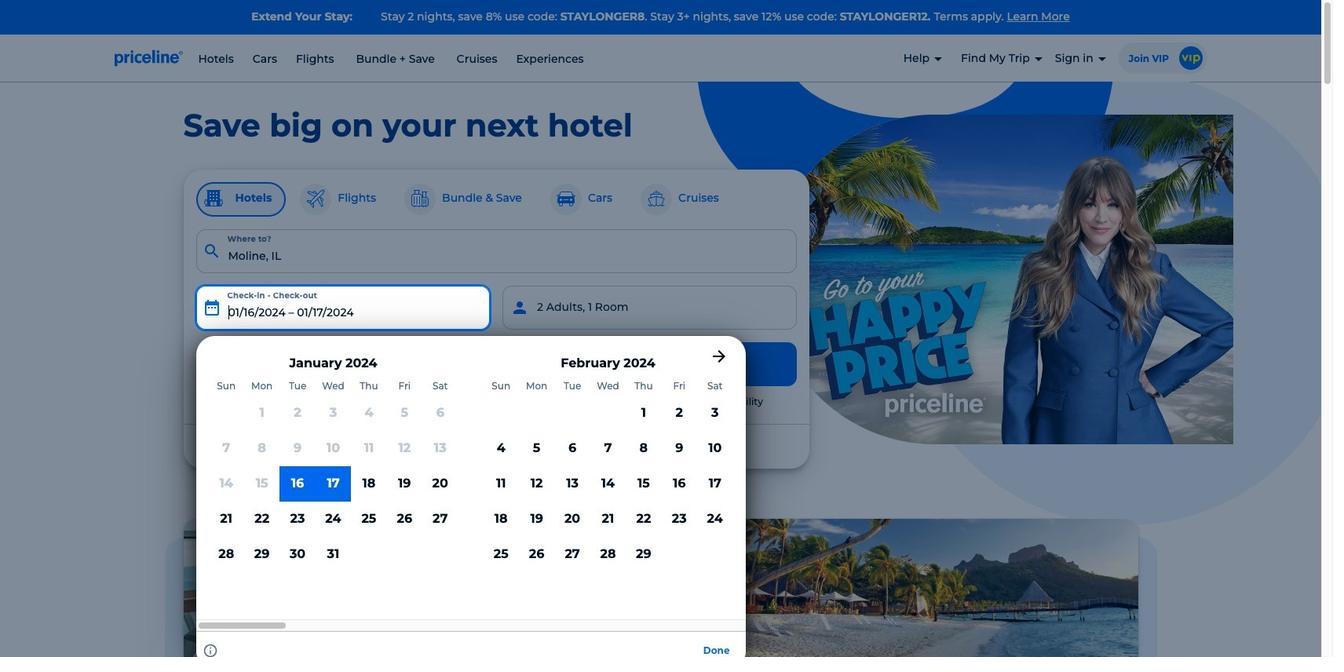 Task type: describe. For each thing, give the bounding box(es) containing it.
show march 2024 image
[[710, 347, 728, 366]]



Task type: locate. For each thing, give the bounding box(es) containing it.
vip badge icon image
[[1179, 46, 1203, 70]]

traveler selection text field
[[503, 286, 797, 330]]

types of travel tab list
[[196, 182, 797, 216]]

priceline.com home image
[[114, 49, 183, 66]]

Where to? field
[[196, 229, 797, 273]]

Check-in - Check-out field
[[196, 286, 490, 330]]

None field
[[196, 229, 797, 273]]



Task type: vqa. For each thing, say whether or not it's contained in the screenshot.
Where are you going? Text Field
no



